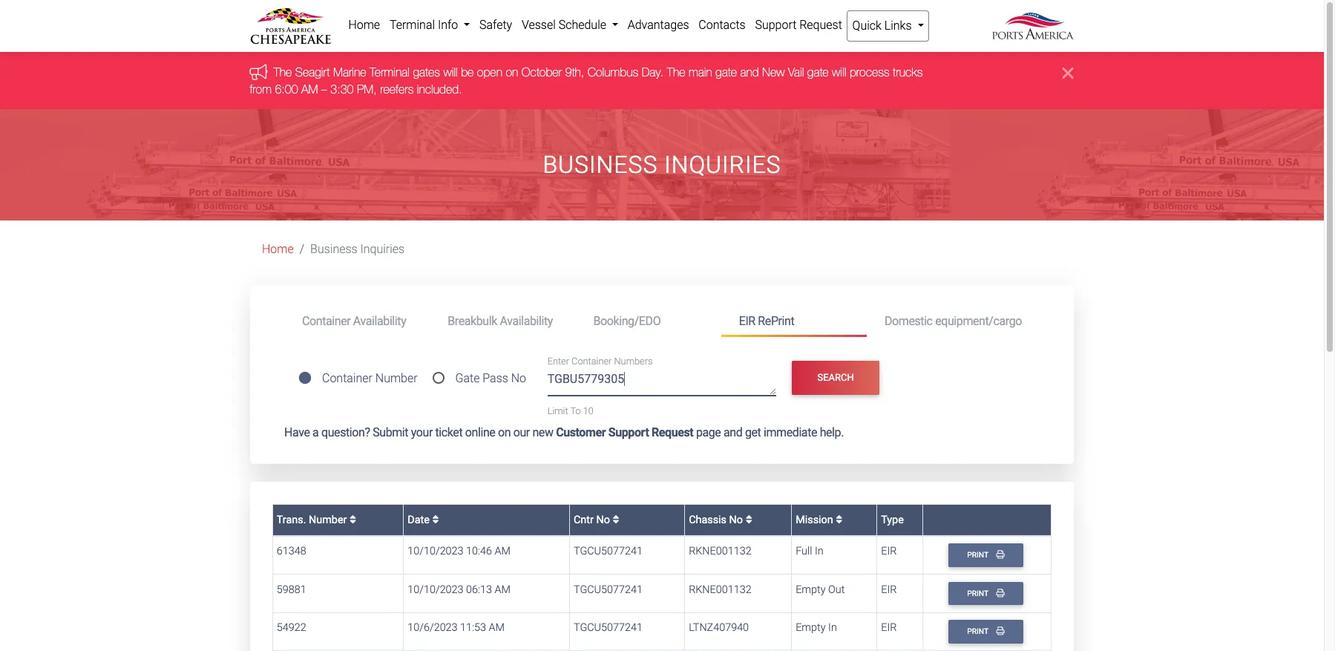 Task type: vqa. For each thing, say whether or not it's contained in the screenshot.


Task type: locate. For each thing, give the bounding box(es) containing it.
container up question?
[[322, 371, 373, 385]]

2 availability from the left
[[500, 314, 553, 328]]

1 vertical spatial home link
[[262, 242, 294, 256]]

the right day.
[[667, 66, 686, 79]]

1 sort image from the left
[[432, 514, 439, 525]]

1 empty from the top
[[796, 583, 826, 596]]

sort image left type
[[836, 514, 843, 525]]

no right cntr
[[596, 513, 610, 526]]

rkne001132 up 'ltnz407940'
[[689, 583, 752, 596]]

have
[[284, 425, 310, 439]]

empty
[[796, 583, 826, 596], [796, 622, 826, 634]]

1 horizontal spatial in
[[829, 622, 837, 634]]

10/10/2023 10:46 am
[[408, 545, 511, 558]]

eir left reprint
[[739, 314, 756, 328]]

trans. number link
[[277, 513, 356, 526]]

1 vertical spatial print link
[[949, 582, 1024, 605]]

2 vertical spatial tgcu5077241
[[574, 622, 643, 634]]

from
[[250, 82, 272, 96]]

0 vertical spatial empty
[[796, 583, 826, 596]]

container right enter
[[572, 356, 612, 367]]

2 sort image from the left
[[613, 514, 620, 525]]

1 vertical spatial inquiries
[[360, 242, 405, 256]]

terminal info
[[390, 18, 461, 32]]

eir right out
[[881, 583, 897, 596]]

eir right "empty in"
[[881, 622, 897, 634]]

support up the new
[[755, 18, 797, 32]]

1 rkne001132 from the top
[[689, 545, 752, 558]]

day.
[[642, 66, 664, 79]]

enter
[[548, 356, 569, 367]]

home
[[348, 18, 380, 32], [262, 242, 294, 256]]

0 horizontal spatial inquiries
[[360, 242, 405, 256]]

1 vertical spatial on
[[498, 425, 511, 439]]

ticket
[[435, 425, 463, 439]]

safety
[[480, 18, 512, 32]]

no right the chassis
[[729, 513, 743, 526]]

rkne001132 for full
[[689, 545, 752, 558]]

no right the pass at the bottom left
[[511, 371, 526, 385]]

seagirt
[[296, 66, 330, 79]]

0 vertical spatial on
[[506, 66, 519, 79]]

print image for empty in
[[997, 627, 1005, 635]]

2 print from the top
[[968, 589, 991, 598]]

0 vertical spatial support
[[755, 18, 797, 32]]

sort image right the chassis
[[746, 514, 753, 525]]

request
[[800, 18, 842, 32], [652, 425, 694, 439]]

in down out
[[829, 622, 837, 634]]

empty for empty out
[[796, 583, 826, 596]]

business inquiries
[[543, 151, 781, 179], [310, 242, 405, 256]]

tgcu5077241
[[574, 545, 643, 558], [574, 583, 643, 596], [574, 622, 643, 634]]

and left get
[[724, 425, 743, 439]]

2 print link from the top
[[949, 582, 1024, 605]]

will
[[444, 66, 458, 79], [833, 66, 847, 79]]

3 print from the top
[[968, 627, 991, 637]]

search
[[818, 372, 854, 383]]

0 vertical spatial print link
[[949, 544, 1024, 567]]

mission
[[796, 513, 836, 526]]

0 horizontal spatial sort image
[[432, 514, 439, 525]]

sort image for mission
[[836, 514, 843, 525]]

home for rightmost home link
[[348, 18, 380, 32]]

container up container number
[[302, 314, 351, 328]]

sort image inside date link
[[432, 514, 439, 525]]

full in
[[796, 545, 824, 558]]

0 vertical spatial container
[[302, 314, 351, 328]]

no for cntr no
[[596, 513, 610, 526]]

1 horizontal spatial the
[[667, 66, 686, 79]]

1 vertical spatial rkne001132
[[689, 583, 752, 596]]

will left process
[[833, 66, 847, 79]]

no for chassis no
[[729, 513, 743, 526]]

0 vertical spatial and
[[741, 66, 760, 79]]

number for container number
[[375, 371, 418, 385]]

bullhorn image
[[250, 64, 274, 80]]

request left page
[[652, 425, 694, 439]]

0 vertical spatial 10/10/2023
[[408, 545, 464, 558]]

1 availability from the left
[[353, 314, 406, 328]]

1 vertical spatial empty
[[796, 622, 826, 634]]

am right the '11:53'
[[489, 622, 505, 634]]

0 vertical spatial home link
[[344, 10, 385, 40]]

0 horizontal spatial request
[[652, 425, 694, 439]]

in right the full at the bottom right
[[815, 545, 824, 558]]

gate right vail
[[808, 66, 829, 79]]

new
[[533, 425, 554, 439]]

vessel schedule link
[[517, 10, 623, 40]]

2 horizontal spatial no
[[729, 513, 743, 526]]

terminal left info
[[390, 18, 435, 32]]

1 vertical spatial tgcu5077241
[[574, 583, 643, 596]]

0 vertical spatial home
[[348, 18, 380, 32]]

breakbulk availability link
[[430, 307, 576, 335]]

0 horizontal spatial will
[[444, 66, 458, 79]]

2 empty from the top
[[796, 622, 826, 634]]

2 vertical spatial print
[[968, 627, 991, 637]]

be
[[462, 66, 474, 79]]

0 vertical spatial print image
[[997, 589, 1005, 597]]

full
[[796, 545, 813, 558]]

0 vertical spatial rkne001132
[[689, 545, 752, 558]]

1 vertical spatial in
[[829, 622, 837, 634]]

domestic equipment/cargo
[[885, 314, 1022, 328]]

empty down empty out at bottom
[[796, 622, 826, 634]]

question?
[[321, 425, 370, 439]]

availability up container number
[[353, 314, 406, 328]]

am left –
[[302, 82, 318, 96]]

numbers
[[614, 356, 653, 367]]

0 vertical spatial inquiries
[[665, 151, 781, 179]]

the seagirt marine terminal gates will be open on october 9th, columbus day. the main gate and new vail gate will process trucks from 6:00 am – 3:30 pm, reefers included. link
[[250, 66, 923, 96]]

am
[[302, 82, 318, 96], [495, 545, 511, 558], [495, 583, 511, 596], [489, 622, 505, 634]]

1 vertical spatial print image
[[997, 627, 1005, 635]]

support request link
[[751, 10, 847, 40]]

0 horizontal spatial number
[[309, 513, 347, 526]]

61348
[[277, 545, 306, 558]]

10/6/2023 11:53 am
[[408, 622, 505, 634]]

in
[[815, 545, 824, 558], [829, 622, 837, 634]]

2 vertical spatial container
[[322, 371, 373, 385]]

in for empty in
[[829, 622, 837, 634]]

0 horizontal spatial sort image
[[350, 514, 356, 525]]

cntr no
[[574, 513, 613, 526]]

home link
[[344, 10, 385, 40], [262, 242, 294, 256]]

domestic
[[885, 314, 933, 328]]

sort image inside chassis no "link"
[[746, 514, 753, 525]]

1 print link from the top
[[949, 544, 1024, 567]]

1 horizontal spatial availability
[[500, 314, 553, 328]]

0 vertical spatial tgcu5077241
[[574, 545, 643, 558]]

2 tgcu5077241 from the top
[[574, 583, 643, 596]]

1 the from the left
[[274, 66, 292, 79]]

availability
[[353, 314, 406, 328], [500, 314, 553, 328]]

contacts link
[[694, 10, 751, 40]]

a
[[313, 425, 319, 439]]

1 horizontal spatial sort image
[[746, 514, 753, 525]]

breakbulk availability
[[448, 314, 553, 328]]

print image
[[997, 589, 1005, 597], [997, 627, 1005, 635]]

1 sort image from the left
[[350, 514, 356, 525]]

Enter Container Numbers text field
[[548, 370, 777, 396]]

page
[[696, 425, 721, 439]]

print image for empty out
[[997, 589, 1005, 597]]

request left quick
[[800, 18, 842, 32]]

2 rkne001132 from the top
[[689, 583, 752, 596]]

on inside the seagirt marine terminal gates will be open on october 9th, columbus day. the main gate and new vail gate will process trucks from 6:00 am – 3:30 pm, reefers included.
[[506, 66, 519, 79]]

2 print image from the top
[[997, 627, 1005, 635]]

2 vertical spatial print link
[[949, 620, 1024, 643]]

2 horizontal spatial sort image
[[836, 514, 843, 525]]

1 tgcu5077241 from the top
[[574, 545, 643, 558]]

0 vertical spatial business
[[543, 151, 658, 179]]

1 horizontal spatial business
[[543, 151, 658, 179]]

empty left out
[[796, 583, 826, 596]]

quick
[[853, 19, 882, 33]]

sort image up 10/10/2023 10:46 am
[[432, 514, 439, 525]]

pm,
[[357, 82, 377, 96]]

eir reprint
[[739, 314, 795, 328]]

1 horizontal spatial gate
[[808, 66, 829, 79]]

sort image right cntr
[[613, 514, 620, 525]]

support right customer
[[609, 425, 649, 439]]

0 horizontal spatial business
[[310, 242, 358, 256]]

1 horizontal spatial sort image
[[613, 514, 620, 525]]

breakbulk
[[448, 314, 497, 328]]

print
[[968, 550, 991, 560], [968, 589, 991, 598], [968, 627, 991, 637]]

the up 6:00
[[274, 66, 292, 79]]

will left be
[[444, 66, 458, 79]]

no
[[511, 371, 526, 385], [596, 513, 610, 526], [729, 513, 743, 526]]

and left the new
[[741, 66, 760, 79]]

1 vertical spatial request
[[652, 425, 694, 439]]

2 sort image from the left
[[746, 514, 753, 525]]

gate
[[716, 66, 738, 79], [808, 66, 829, 79]]

0 horizontal spatial home
[[262, 242, 294, 256]]

sort image
[[432, 514, 439, 525], [613, 514, 620, 525]]

eir inside eir reprint link
[[739, 314, 756, 328]]

rkne001132 down chassis no "link"
[[689, 545, 752, 558]]

on left 'our'
[[498, 425, 511, 439]]

number right trans.
[[309, 513, 347, 526]]

immediate
[[764, 425, 817, 439]]

date
[[408, 513, 432, 526]]

rkne001132
[[689, 545, 752, 558], [689, 583, 752, 596]]

0 horizontal spatial gate
[[716, 66, 738, 79]]

inquiries
[[665, 151, 781, 179], [360, 242, 405, 256]]

1 vertical spatial business
[[310, 242, 358, 256]]

10/10/2023 up 10/6/2023
[[408, 583, 464, 596]]

close image
[[1063, 64, 1074, 82]]

am right 06:13
[[495, 583, 511, 596]]

number up submit
[[375, 371, 418, 385]]

1 print image from the top
[[997, 589, 1005, 597]]

mission link
[[796, 513, 843, 526]]

equipment/cargo
[[936, 314, 1022, 328]]

1 horizontal spatial inquiries
[[665, 151, 781, 179]]

1 horizontal spatial request
[[800, 18, 842, 32]]

0 horizontal spatial the
[[274, 66, 292, 79]]

0 horizontal spatial business inquiries
[[310, 242, 405, 256]]

0 horizontal spatial support
[[609, 425, 649, 439]]

3 sort image from the left
[[836, 514, 843, 525]]

6:00
[[275, 82, 298, 96]]

sort image inside cntr no link
[[613, 514, 620, 525]]

1 horizontal spatial no
[[596, 513, 610, 526]]

2 the from the left
[[667, 66, 686, 79]]

am right 10:46
[[495, 545, 511, 558]]

sort image inside trans. number link
[[350, 514, 356, 525]]

1 vertical spatial print
[[968, 589, 991, 598]]

container
[[302, 314, 351, 328], [572, 356, 612, 367], [322, 371, 373, 385]]

customer support request link
[[556, 425, 694, 439]]

1 horizontal spatial home
[[348, 18, 380, 32]]

0 vertical spatial print
[[968, 550, 991, 560]]

booking/edo
[[594, 314, 661, 328]]

on right open
[[506, 66, 519, 79]]

1 horizontal spatial support
[[755, 18, 797, 32]]

eir down type
[[881, 545, 897, 558]]

0 vertical spatial in
[[815, 545, 824, 558]]

10/10/2023 06:13 am
[[408, 583, 511, 596]]

1 10/10/2023 from the top
[[408, 545, 464, 558]]

1 print from the top
[[968, 550, 991, 560]]

quick links link
[[847, 10, 929, 42]]

sort image right trans.
[[350, 514, 356, 525]]

sort image
[[350, 514, 356, 525], [746, 514, 753, 525], [836, 514, 843, 525]]

print link
[[949, 544, 1024, 567], [949, 582, 1024, 605], [949, 620, 1024, 643]]

1 horizontal spatial business inquiries
[[543, 151, 781, 179]]

0 horizontal spatial in
[[815, 545, 824, 558]]

customer
[[556, 425, 606, 439]]

0 vertical spatial request
[[800, 18, 842, 32]]

sort image inside mission link
[[836, 514, 843, 525]]

trans.
[[277, 513, 306, 526]]

number
[[375, 371, 418, 385], [309, 513, 347, 526]]

container number
[[322, 371, 418, 385]]

0 vertical spatial number
[[375, 371, 418, 385]]

0 horizontal spatial availability
[[353, 314, 406, 328]]

10/10/2023 down date link
[[408, 545, 464, 558]]

vail
[[789, 66, 805, 79]]

availability up enter
[[500, 314, 553, 328]]

1 horizontal spatial will
[[833, 66, 847, 79]]

vessel
[[522, 18, 556, 32]]

gate pass no
[[455, 371, 526, 385]]

sort image for cntr no
[[613, 514, 620, 525]]

the
[[274, 66, 292, 79], [667, 66, 686, 79]]

limit
[[548, 405, 568, 416]]

terminal up reefers
[[370, 66, 410, 79]]

1 vertical spatial terminal
[[370, 66, 410, 79]]

3 print link from the top
[[949, 620, 1024, 643]]

3 tgcu5077241 from the top
[[574, 622, 643, 634]]

1 vertical spatial 10/10/2023
[[408, 583, 464, 596]]

gate right main
[[716, 66, 738, 79]]

1 vertical spatial number
[[309, 513, 347, 526]]

2 10/10/2023 from the top
[[408, 583, 464, 596]]

1 horizontal spatial number
[[375, 371, 418, 385]]

1 vertical spatial home
[[262, 242, 294, 256]]



Task type: describe. For each thing, give the bounding box(es) containing it.
domestic equipment/cargo link
[[867, 307, 1040, 335]]

0 vertical spatial business inquiries
[[543, 151, 781, 179]]

11:53
[[460, 622, 486, 634]]

sort image for trans. number
[[350, 514, 356, 525]]

cntr no link
[[574, 513, 620, 526]]

help.
[[820, 425, 844, 439]]

online
[[465, 425, 496, 439]]

limit to 10
[[548, 405, 594, 416]]

1 will from the left
[[444, 66, 458, 79]]

process
[[850, 66, 890, 79]]

open
[[478, 66, 503, 79]]

chassis no
[[689, 513, 746, 526]]

am for 10/10/2023 10:46 am
[[495, 545, 511, 558]]

and inside the seagirt marine terminal gates will be open on october 9th, columbus day. the main gate and new vail gate will process trucks from 6:00 am – 3:30 pm, reefers included.
[[741, 66, 760, 79]]

container availability
[[302, 314, 406, 328]]

am inside the seagirt marine terminal gates will be open on october 9th, columbus day. the main gate and new vail gate will process trucks from 6:00 am – 3:30 pm, reefers included.
[[302, 82, 318, 96]]

54922
[[277, 622, 306, 634]]

rkne001132 for empty
[[689, 583, 752, 596]]

10
[[583, 405, 594, 416]]

reefers
[[381, 82, 414, 96]]

schedule
[[559, 18, 607, 32]]

eir for full in
[[881, 545, 897, 558]]

included.
[[417, 82, 463, 96]]

1 vertical spatial container
[[572, 356, 612, 367]]

october
[[522, 66, 562, 79]]

support request
[[755, 18, 842, 32]]

in for full in
[[815, 545, 824, 558]]

the seagirt marine terminal gates will be open on october 9th, columbus day. the main gate and new vail gate will process trucks from 6:00 am – 3:30 pm, reefers included. alert
[[0, 52, 1324, 109]]

06:13
[[466, 583, 492, 596]]

eir reprint link
[[721, 307, 867, 337]]

0 vertical spatial terminal
[[390, 18, 435, 32]]

container for container availability
[[302, 314, 351, 328]]

advantages link
[[623, 10, 694, 40]]

10:46
[[466, 545, 492, 558]]

am for 10/10/2023 06:13 am
[[495, 583, 511, 596]]

to
[[570, 405, 581, 416]]

main
[[689, 66, 713, 79]]

–
[[322, 82, 328, 96]]

print for empty out
[[968, 589, 991, 598]]

submit
[[373, 425, 408, 439]]

enter container numbers
[[548, 356, 653, 367]]

sort image for chassis no
[[746, 514, 753, 525]]

10/10/2023 for 10/10/2023 10:46 am
[[408, 545, 464, 558]]

1 vertical spatial and
[[724, 425, 743, 439]]

2 gate from the left
[[808, 66, 829, 79]]

advantages
[[628, 18, 689, 32]]

columbus
[[588, 66, 639, 79]]

0 horizontal spatial home link
[[262, 242, 294, 256]]

info
[[438, 18, 458, 32]]

have a question? submit your ticket online on our new customer support request page and get immediate help.
[[284, 425, 844, 439]]

contacts
[[699, 18, 746, 32]]

2 will from the left
[[833, 66, 847, 79]]

terminal inside the seagirt marine terminal gates will be open on october 9th, columbus day. the main gate and new vail gate will process trucks from 6:00 am – 3:30 pm, reefers included.
[[370, 66, 410, 79]]

3:30
[[331, 82, 354, 96]]

print for full in
[[968, 550, 991, 560]]

eir for empty in
[[881, 622, 897, 634]]

marine
[[334, 66, 367, 79]]

availability for breakbulk availability
[[500, 314, 553, 328]]

chassis no link
[[689, 513, 753, 526]]

chassis
[[689, 513, 727, 526]]

type
[[881, 513, 904, 526]]

print for empty in
[[968, 627, 991, 637]]

0 horizontal spatial no
[[511, 371, 526, 385]]

home for the leftmost home link
[[262, 242, 294, 256]]

container availability link
[[284, 307, 430, 335]]

pass
[[483, 371, 508, 385]]

1 vertical spatial support
[[609, 425, 649, 439]]

9th,
[[566, 66, 585, 79]]

vessel schedule
[[522, 18, 609, 32]]

1 vertical spatial business inquiries
[[310, 242, 405, 256]]

sort image for date
[[432, 514, 439, 525]]

tgcu5077241 for 10/10/2023 10:46 am
[[574, 545, 643, 558]]

print link for empty out
[[949, 582, 1024, 605]]

empty for empty in
[[796, 622, 826, 634]]

gates
[[413, 66, 441, 79]]

number for trans. number
[[309, 513, 347, 526]]

our
[[514, 425, 530, 439]]

container for container number
[[322, 371, 373, 385]]

print link for full in
[[949, 544, 1024, 567]]

safety link
[[475, 10, 517, 40]]

1 gate from the left
[[716, 66, 738, 79]]

am for 10/6/2023 11:53 am
[[489, 622, 505, 634]]

trucks
[[894, 66, 923, 79]]

print image
[[997, 550, 1005, 559]]

print link for empty in
[[949, 620, 1024, 643]]

search button
[[792, 361, 880, 395]]

the seagirt marine terminal gates will be open on october 9th, columbus day. the main gate and new vail gate will process trucks from 6:00 am – 3:30 pm, reefers included.
[[250, 66, 923, 96]]

tgcu5077241 for 10/6/2023 11:53 am
[[574, 622, 643, 634]]

quick links
[[853, 19, 915, 33]]

eir for empty out
[[881, 583, 897, 596]]

10/6/2023
[[408, 622, 458, 634]]

out
[[829, 583, 845, 596]]

empty out
[[796, 583, 845, 596]]

date link
[[408, 513, 439, 526]]

empty in
[[796, 622, 837, 634]]

your
[[411, 425, 433, 439]]

10/10/2023 for 10/10/2023 06:13 am
[[408, 583, 464, 596]]

terminal info link
[[385, 10, 475, 40]]

booking/edo link
[[576, 307, 721, 335]]

reprint
[[758, 314, 795, 328]]

gate
[[455, 371, 480, 385]]

tgcu5077241 for 10/10/2023 06:13 am
[[574, 583, 643, 596]]

ltnz407940
[[689, 622, 749, 634]]

availability for container availability
[[353, 314, 406, 328]]

cntr
[[574, 513, 594, 526]]

1 horizontal spatial home link
[[344, 10, 385, 40]]



